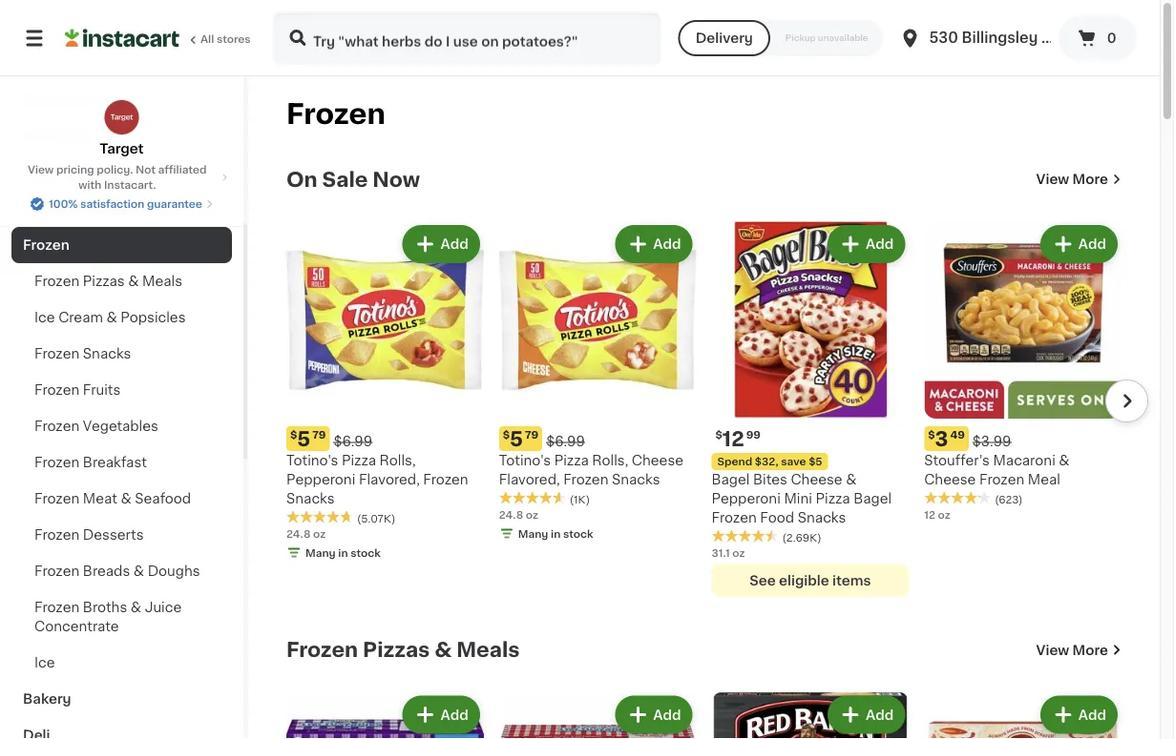 Task type: locate. For each thing, give the bounding box(es) containing it.
1 vertical spatial view more link
[[1036, 641, 1122, 660]]

frozen pizzas & meals link for frozen pizzas & meals's "view more" link
[[286, 639, 520, 662]]

pepperoni inside bagel bites cheese & pepperoni mini pizza bagel frozen food snacks
[[712, 492, 781, 506]]

0 vertical spatial stock
[[563, 529, 593, 539]]

2 view more from the top
[[1036, 644, 1108, 657]]

1 horizontal spatial 24.8
[[499, 510, 523, 520]]

2 5 from the left
[[510, 429, 523, 449]]

frozen pizzas & meals
[[34, 275, 182, 288], [286, 640, 520, 660]]

frozen inside stouffer's macaroni & cheese frozen meal
[[980, 473, 1025, 487]]

1 horizontal spatial flavored,
[[499, 473, 560, 487]]

0 vertical spatial view more
[[1036, 173, 1108, 186]]

1 vertical spatial ice
[[34, 657, 55, 670]]

beverages link
[[11, 118, 232, 155]]

1 horizontal spatial 24.8 oz
[[499, 510, 538, 520]]

2 $ from the left
[[503, 430, 510, 440]]

4 $ from the left
[[928, 430, 935, 440]]

1 horizontal spatial 5
[[510, 429, 523, 449]]

add button
[[404, 227, 478, 262], [617, 227, 691, 262], [830, 227, 903, 262], [1042, 227, 1116, 262], [404, 698, 478, 733], [617, 698, 691, 733], [830, 698, 903, 733], [1042, 698, 1116, 733]]

0 horizontal spatial totino's
[[286, 454, 338, 468]]

79 inside $ 5 79
[[312, 430, 326, 440]]

1 vertical spatial meat
[[83, 493, 117, 506]]

99
[[746, 430, 761, 440]]

ice up bakery
[[34, 657, 55, 670]]

5 inside $ 5 79 $6.99 totino's pizza rolls, cheese flavored, frozen snacks
[[510, 429, 523, 449]]

meat
[[23, 166, 58, 179], [83, 493, 117, 506]]

0 horizontal spatial 12
[[723, 429, 744, 449]]

1 horizontal spatial many in stock
[[518, 529, 593, 539]]

1 horizontal spatial pepperoni
[[712, 492, 781, 506]]

0 vertical spatial many
[[518, 529, 548, 539]]

0 horizontal spatial $5.79 original price: $6.99 element
[[286, 427, 484, 451]]

ice link
[[11, 645, 232, 682]]

1 horizontal spatial pizzas
[[363, 640, 430, 660]]

pepperoni inside totino's pizza rolls, pepperoni flavored, frozen snacks
[[286, 473, 356, 487]]

0 horizontal spatial many in stock
[[306, 548, 381, 558]]

ice inside ice cream & popsicles link
[[34, 311, 55, 325]]

0 horizontal spatial cheese
[[632, 454, 684, 468]]

1 horizontal spatial meals
[[457, 640, 520, 660]]

530 billingsley road
[[930, 31, 1080, 45]]

1 vertical spatial bagel
[[854, 492, 892, 506]]

24.8
[[499, 510, 523, 520], [286, 529, 311, 539]]

None search field
[[273, 11, 661, 65]]

spend
[[717, 457, 753, 467]]

1 vertical spatial pizzas
[[363, 640, 430, 660]]

& inside 'frozen broths & juice concentrate'
[[131, 601, 141, 615]]

$5.79 original price: $6.99 element up totino's pizza rolls, pepperoni flavored, frozen snacks
[[286, 427, 484, 451]]

0 horizontal spatial pizzas
[[83, 275, 125, 288]]

stock down (5.07k)
[[351, 548, 381, 558]]

49
[[950, 430, 965, 440]]

1 $ from the left
[[290, 430, 297, 440]]

1 ice from the top
[[34, 311, 55, 325]]

2 ice from the top
[[34, 657, 55, 670]]

1 horizontal spatial cheese
[[791, 473, 843, 487]]

0 vertical spatial 24.8 oz
[[499, 510, 538, 520]]

0 vertical spatial view more link
[[1036, 170, 1122, 189]]

2 79 from the left
[[525, 430, 539, 440]]

1 vertical spatial 12
[[924, 510, 936, 520]]

0 vertical spatial meat
[[23, 166, 58, 179]]

2 view more link from the top
[[1036, 641, 1122, 660]]

24.8 oz
[[499, 510, 538, 520], [286, 529, 326, 539]]

2 horizontal spatial pizza
[[816, 492, 850, 506]]

oz down totino's pizza rolls, pepperoni flavored, frozen snacks
[[313, 529, 326, 539]]

stock for totino's pizza rolls, cheese flavored, frozen snacks
[[563, 529, 593, 539]]

0 horizontal spatial many
[[306, 548, 336, 558]]

1 horizontal spatial pizza
[[554, 454, 589, 468]]

flavored,
[[359, 473, 420, 487], [499, 473, 560, 487]]

stock for totino's pizza rolls, pepperoni flavored, frozen snacks
[[351, 548, 381, 558]]

79 for $ 5 79 $6.99 totino's pizza rolls, cheese flavored, frozen snacks
[[525, 430, 539, 440]]

view
[[28, 165, 54, 175], [1036, 173, 1070, 186], [1036, 644, 1070, 657]]

frozen pizzas & meals link for ice cream & popsicles link
[[11, 264, 232, 300]]

beverages
[[23, 130, 96, 143]]

many in stock
[[518, 529, 593, 539], [306, 548, 381, 558]]

on
[[286, 169, 318, 190]]

concentrate
[[34, 621, 119, 634]]

0 horizontal spatial meat
[[23, 166, 58, 179]]

seafood up with
[[76, 166, 134, 179]]

0 vertical spatial frozen pizzas & meals
[[34, 275, 182, 288]]

$ inside $ 5 79
[[290, 430, 297, 440]]

0 horizontal spatial flavored,
[[359, 473, 420, 487]]

pepperoni down bites
[[712, 492, 781, 506]]

item carousel region
[[260, 214, 1149, 608]]

1 vertical spatial seafood
[[135, 493, 191, 506]]

frozen
[[286, 101, 385, 128], [23, 239, 69, 252], [34, 275, 79, 288], [34, 348, 79, 361], [34, 384, 79, 397], [34, 420, 79, 433], [34, 456, 79, 470], [423, 473, 468, 487], [563, 473, 609, 487], [980, 473, 1025, 487], [34, 493, 79, 506], [712, 512, 757, 525], [34, 529, 79, 542], [34, 565, 79, 579], [34, 601, 79, 615], [286, 640, 358, 660]]

2 horizontal spatial cheese
[[924, 473, 976, 487]]

$5.79 original price: $6.99 element up "(1k)"
[[499, 427, 696, 451]]

$ for 12
[[716, 430, 723, 440]]

1 horizontal spatial 79
[[525, 430, 539, 440]]

frozen pizzas & meals link
[[11, 264, 232, 300], [286, 639, 520, 662]]

cheese
[[632, 454, 684, 468], [791, 473, 843, 487], [924, 473, 976, 487]]

1 vertical spatial in
[[338, 548, 348, 558]]

stock
[[563, 529, 593, 539], [351, 548, 381, 558]]

1 vertical spatial frozen pizzas & meals link
[[286, 639, 520, 662]]

more
[[1073, 173, 1108, 186], [1073, 644, 1108, 657]]

view for on sale now
[[1036, 173, 1070, 186]]

0 horizontal spatial 5
[[297, 429, 311, 449]]

1 horizontal spatial $5.79 original price: $6.99 element
[[499, 427, 696, 451]]

$ for 3
[[928, 430, 935, 440]]

frozen meat & seafood link
[[11, 481, 232, 517]]

0 horizontal spatial meals
[[142, 275, 182, 288]]

& inside 'link'
[[121, 493, 131, 506]]

1 horizontal spatial many
[[518, 529, 548, 539]]

in down totino's pizza rolls, pepperoni flavored, frozen snacks
[[338, 548, 348, 558]]

1 more from the top
[[1073, 173, 1108, 186]]

$ inside $ 3 49
[[928, 430, 935, 440]]

view inside "view pricing policy. not affiliated with instacart."
[[28, 165, 54, 175]]

rolls,
[[380, 454, 416, 468], [592, 454, 629, 468]]

in down $ 5 79 $6.99 totino's pizza rolls, cheese flavored, frozen snacks
[[551, 529, 561, 539]]

(623)
[[995, 494, 1023, 505]]

1 rolls, from the left
[[380, 454, 416, 468]]

many for totino's pizza rolls, cheese flavored, frozen snacks
[[518, 529, 548, 539]]

2 rolls, from the left
[[592, 454, 629, 468]]

meat down the frozen breakfast
[[83, 493, 117, 506]]

$6.99 right $ 5 79
[[334, 435, 373, 448]]

2 flavored, from the left
[[499, 473, 560, 487]]

all stores
[[200, 34, 251, 44]]

$ 5 79 $6.99 totino's pizza rolls, cheese flavored, frozen snacks
[[499, 429, 684, 487]]

dairy
[[23, 94, 60, 107]]

1 horizontal spatial stock
[[563, 529, 593, 539]]

pepperoni down $ 5 79
[[286, 473, 356, 487]]

ice cream & popsicles
[[34, 311, 186, 325]]

snacks
[[23, 202, 73, 216], [83, 348, 131, 361], [612, 473, 660, 487], [286, 492, 335, 506], [798, 512, 846, 525]]

rolls, inside $ 5 79 $6.99 totino's pizza rolls, cheese flavored, frozen snacks
[[592, 454, 629, 468]]

1 horizontal spatial 12
[[924, 510, 936, 520]]

0 horizontal spatial frozen pizzas & meals link
[[11, 264, 232, 300]]

1 vertical spatial many in stock
[[306, 548, 381, 558]]

many in stock down "(1k)"
[[518, 529, 593, 539]]

0 horizontal spatial in
[[338, 548, 348, 558]]

1 vertical spatial pepperoni
[[712, 492, 781, 506]]

1 horizontal spatial $6.99
[[546, 435, 585, 448]]

product group
[[286, 222, 484, 564], [499, 222, 696, 545], [712, 222, 909, 597], [924, 222, 1122, 522], [286, 692, 484, 740], [499, 692, 696, 740], [712, 692, 909, 740], [924, 692, 1122, 740]]

product group containing 12
[[712, 222, 909, 597]]

cheese left spend
[[632, 454, 684, 468]]

12 down stouffer's
[[924, 510, 936, 520]]

1 vertical spatial stock
[[351, 548, 381, 558]]

$ inside $ 12 99
[[716, 430, 723, 440]]

target link
[[100, 99, 144, 158]]

cheese down stouffer's
[[924, 473, 976, 487]]

1 79 from the left
[[312, 430, 326, 440]]

1 horizontal spatial in
[[551, 529, 561, 539]]

&
[[63, 94, 74, 107], [62, 166, 73, 179], [76, 202, 87, 216], [128, 275, 139, 288], [106, 311, 117, 325], [1059, 454, 1070, 468], [846, 473, 857, 487], [121, 493, 131, 506], [133, 565, 144, 579], [131, 601, 141, 615], [435, 640, 452, 660]]

frozen breads & doughs
[[34, 565, 200, 579]]

food
[[760, 512, 795, 525]]

0 horizontal spatial 79
[[312, 430, 326, 440]]

totino's pizza rolls, pepperoni flavored, frozen snacks
[[286, 454, 468, 506]]

★★★★★
[[499, 492, 566, 505], [499, 492, 566, 505], [924, 492, 991, 505], [924, 492, 991, 505], [286, 511, 353, 524], [286, 511, 353, 524], [712, 530, 779, 543], [712, 530, 779, 543]]

frozen inside 'frozen broths & juice concentrate'
[[34, 601, 79, 615]]

snacks & candy link
[[11, 191, 232, 227]]

24.8 oz for totino's pizza rolls, cheese flavored, frozen snacks
[[499, 510, 538, 520]]

1 vertical spatial 24.8 oz
[[286, 529, 326, 539]]

0 vertical spatial 12
[[723, 429, 744, 449]]

bagel right mini at the right
[[854, 492, 892, 506]]

0 horizontal spatial frozen pizzas & meals
[[34, 275, 182, 288]]

79 for $ 5 79
[[312, 430, 326, 440]]

0 vertical spatial ice
[[34, 311, 55, 325]]

1 vertical spatial frozen pizzas & meals
[[286, 640, 520, 660]]

save
[[781, 457, 806, 467]]

530 billingsley road button
[[899, 11, 1080, 65]]

0 vertical spatial frozen pizzas & meals link
[[11, 264, 232, 300]]

3 $ from the left
[[716, 430, 723, 440]]

frozen inside 'link'
[[34, 493, 79, 506]]

0 vertical spatial 24.8
[[499, 510, 523, 520]]

$6.99 up "(1k)"
[[546, 435, 585, 448]]

0 horizontal spatial 24.8
[[286, 529, 311, 539]]

0 vertical spatial in
[[551, 529, 561, 539]]

instacart.
[[104, 180, 156, 190]]

affiliated
[[158, 165, 207, 175]]

2 totino's from the left
[[499, 454, 551, 468]]

vegetables
[[83, 420, 158, 433]]

1 view more from the top
[[1036, 173, 1108, 186]]

0 horizontal spatial pepperoni
[[286, 473, 356, 487]]

meals
[[142, 275, 182, 288], [457, 640, 520, 660]]

more for on sale now
[[1073, 173, 1108, 186]]

0 horizontal spatial pizza
[[342, 454, 376, 468]]

many in stock down (5.07k)
[[306, 548, 381, 558]]

1 vertical spatial many
[[306, 548, 336, 558]]

popsicles
[[121, 311, 186, 325]]

many in stock for totino's pizza rolls, pepperoni flavored, frozen snacks
[[306, 548, 381, 558]]

2 $5.79 original price: $6.99 element from the left
[[499, 427, 696, 451]]

24.8 for totino's pizza rolls, cheese flavored, frozen snacks
[[499, 510, 523, 520]]

1 $5.79 original price: $6.99 element from the left
[[286, 427, 484, 451]]

frozen breakfast
[[34, 456, 147, 470]]

ice left cream
[[34, 311, 55, 325]]

1 vertical spatial 24.8
[[286, 529, 311, 539]]

pizza up "(1k)"
[[554, 454, 589, 468]]

broths
[[83, 601, 127, 615]]

stock down "(1k)"
[[563, 529, 593, 539]]

meat up 100%
[[23, 166, 58, 179]]

frozen broths & juice concentrate link
[[11, 590, 232, 645]]

all stores link
[[65, 11, 252, 65]]

view pricing policy. not affiliated with instacart.
[[28, 165, 207, 190]]

$
[[290, 430, 297, 440], [503, 430, 510, 440], [716, 430, 723, 440], [928, 430, 935, 440]]

$5.79 original price: $6.99 element for totino's pizza rolls, cheese flavored, frozen snacks
[[499, 427, 696, 451]]

0 vertical spatial more
[[1073, 173, 1108, 186]]

$5.79 original price: $6.99 element
[[286, 427, 484, 451], [499, 427, 696, 451]]

1 view more link from the top
[[1036, 170, 1122, 189]]

oz down stouffer's
[[938, 510, 951, 520]]

1 vertical spatial view more
[[1036, 644, 1108, 657]]

snacks inside totino's pizza rolls, pepperoni flavored, frozen snacks
[[286, 492, 335, 506]]

1 totino's from the left
[[286, 454, 338, 468]]

pizza right mini at the right
[[816, 492, 850, 506]]

oz right 31.1
[[733, 548, 745, 558]]

seafood down "frozen breakfast" link
[[135, 493, 191, 506]]

1 horizontal spatial totino's
[[499, 454, 551, 468]]

pizza up (5.07k)
[[342, 454, 376, 468]]

0 horizontal spatial rolls,
[[380, 454, 416, 468]]

dairy & eggs link
[[11, 82, 232, 118]]

1 5 from the left
[[297, 429, 311, 449]]

pizzas
[[83, 275, 125, 288], [363, 640, 430, 660]]

0 horizontal spatial bagel
[[712, 473, 750, 487]]

0 vertical spatial pepperoni
[[286, 473, 356, 487]]

79 inside $ 5 79 $6.99 totino's pizza rolls, cheese flavored, frozen snacks
[[525, 430, 539, 440]]

bagel down spend
[[712, 473, 750, 487]]

1 vertical spatial more
[[1073, 644, 1108, 657]]

frozen inside "link"
[[23, 239, 69, 252]]

frozen fruits
[[34, 384, 121, 397]]

1 flavored, from the left
[[359, 473, 420, 487]]

1 horizontal spatial seafood
[[135, 493, 191, 506]]

totino's
[[286, 454, 338, 468], [499, 454, 551, 468]]

cheese down the $5
[[791, 473, 843, 487]]

0 horizontal spatial 24.8 oz
[[286, 529, 326, 539]]

frozen inside $ 5 79 $6.99 totino's pizza rolls, cheese flavored, frozen snacks
[[563, 473, 609, 487]]

1 horizontal spatial meat
[[83, 493, 117, 506]]

see eligible items button
[[712, 564, 909, 597]]

view more
[[1036, 173, 1108, 186], [1036, 644, 1108, 657]]

bites
[[753, 473, 788, 487]]

0 horizontal spatial stock
[[351, 548, 381, 558]]

1 horizontal spatial bagel
[[854, 492, 892, 506]]

frozen vegetables
[[34, 420, 158, 433]]

0 horizontal spatial seafood
[[76, 166, 134, 179]]

12 left "99"
[[723, 429, 744, 449]]

frozen meat & seafood
[[34, 493, 191, 506]]

not
[[136, 165, 156, 175]]

oz for 12
[[733, 548, 745, 558]]

frozen breads & doughs link
[[11, 554, 232, 590]]

0 vertical spatial pizzas
[[83, 275, 125, 288]]

0 vertical spatial many in stock
[[518, 529, 593, 539]]

0 vertical spatial seafood
[[76, 166, 134, 179]]

bagel
[[712, 473, 750, 487], [854, 492, 892, 506]]

1 horizontal spatial frozen pizzas & meals link
[[286, 639, 520, 662]]

2 $6.99 from the left
[[546, 435, 585, 448]]

view more for frozen pizzas & meals
[[1036, 644, 1108, 657]]

24.8 oz down totino's pizza rolls, pepperoni flavored, frozen snacks
[[286, 529, 326, 539]]

0 horizontal spatial $6.99
[[334, 435, 373, 448]]

ice
[[34, 311, 55, 325], [34, 657, 55, 670]]

guarantee
[[147, 199, 202, 210]]

ice inside ice link
[[34, 657, 55, 670]]

24.8 oz down $ 5 79 $6.99 totino's pizza rolls, cheese flavored, frozen snacks
[[499, 510, 538, 520]]

2 more from the top
[[1073, 644, 1108, 657]]

spend $32, save $5
[[717, 457, 823, 467]]

1 horizontal spatial rolls,
[[592, 454, 629, 468]]

seafood inside the frozen meat & seafood 'link'
[[135, 493, 191, 506]]



Task type: vqa. For each thing, say whether or not it's contained in the screenshot.
Frozen Breads & Doughs
yes



Task type: describe. For each thing, give the bounding box(es) containing it.
cheese inside bagel bites cheese & pepperoni mini pizza bagel frozen food snacks
[[791, 473, 843, 487]]

flavored, inside $ 5 79 $6.99 totino's pizza rolls, cheese flavored, frozen snacks
[[499, 473, 560, 487]]

produce link
[[11, 46, 232, 82]]

oz for 3
[[938, 510, 951, 520]]

snacks inside $ 5 79 $6.99 totino's pizza rolls, cheese flavored, frozen snacks
[[612, 473, 660, 487]]

frozen inside 'link'
[[34, 529, 79, 542]]

100% satisfaction guarantee
[[49, 199, 202, 210]]

snacks inside bagel bites cheese & pepperoni mini pizza bagel frozen food snacks
[[798, 512, 846, 525]]

0 vertical spatial meals
[[142, 275, 182, 288]]

pizza inside totino's pizza rolls, pepperoni flavored, frozen snacks
[[342, 454, 376, 468]]

many in stock for totino's pizza rolls, cheese flavored, frozen snacks
[[518, 529, 593, 539]]

snacks & candy
[[23, 202, 136, 216]]

eligible
[[779, 574, 829, 587]]

instacart logo image
[[65, 27, 179, 50]]

$5.79 original price: $6.99 element for totino's pizza rolls, pepperoni flavored, frozen snacks
[[286, 427, 484, 451]]

frozen vegetables link
[[11, 409, 232, 445]]

items
[[833, 574, 871, 587]]

stouffer's macaroni & cheese frozen meal
[[924, 454, 1070, 487]]

1 horizontal spatial frozen pizzas & meals
[[286, 640, 520, 660]]

frozen broths & juice concentrate
[[34, 601, 182, 634]]

see
[[750, 574, 776, 587]]

3
[[935, 429, 949, 449]]

satisfaction
[[80, 199, 144, 210]]

view pricing policy. not affiliated with instacart. link
[[15, 162, 228, 193]]

stouffer's
[[924, 454, 990, 468]]

frozen desserts
[[34, 529, 144, 542]]

frozen inside totino's pizza rolls, pepperoni flavored, frozen snacks
[[423, 473, 468, 487]]

$ 3 49
[[928, 429, 965, 449]]

all
[[200, 34, 214, 44]]

service type group
[[679, 20, 884, 56]]

12 oz
[[924, 510, 951, 520]]

policy.
[[97, 165, 133, 175]]

breakfast
[[83, 456, 147, 470]]

cheese inside stouffer's macaroni & cheese frozen meal
[[924, 473, 976, 487]]

meat inside 'link'
[[83, 493, 117, 506]]

0 button
[[1059, 15, 1137, 61]]

meal
[[1028, 473, 1061, 487]]

sale
[[322, 169, 368, 190]]

frozen desserts link
[[11, 517, 232, 554]]

31.1 oz
[[712, 548, 745, 558]]

& inside bagel bites cheese & pepperoni mini pizza bagel frozen food snacks
[[846, 473, 857, 487]]

bagel bites cheese & pepperoni mini pizza bagel frozen food snacks
[[712, 473, 892, 525]]

delivery button
[[679, 20, 770, 56]]

produce
[[23, 57, 81, 71]]

0 vertical spatial bagel
[[712, 473, 750, 487]]

(5.07k)
[[357, 513, 396, 524]]

$ for 5
[[290, 430, 297, 440]]

1 vertical spatial meals
[[457, 640, 520, 660]]

frozen fruits link
[[11, 372, 232, 409]]

eggs
[[78, 94, 112, 107]]

doughs
[[148, 565, 200, 579]]

road
[[1042, 31, 1080, 45]]

breads
[[83, 565, 130, 579]]

cheese inside $ 5 79 $6.99 totino's pizza rolls, cheese flavored, frozen snacks
[[632, 454, 684, 468]]

24.8 oz for totino's pizza rolls, pepperoni flavored, frozen snacks
[[286, 529, 326, 539]]

530
[[930, 31, 958, 45]]

$ inside $ 5 79 $6.99 totino's pizza rolls, cheese flavored, frozen snacks
[[503, 430, 510, 440]]

$3.49 original price: $3.99 element
[[924, 427, 1122, 451]]

totino's inside $ 5 79 $6.99 totino's pizza rolls, cheese flavored, frozen snacks
[[499, 454, 551, 468]]

flavored, inside totino's pizza rolls, pepperoni flavored, frozen snacks
[[359, 473, 420, 487]]

target logo image
[[104, 99, 140, 136]]

in for totino's pizza rolls, pepperoni flavored, frozen snacks
[[338, 548, 348, 558]]

dairy & eggs
[[23, 94, 112, 107]]

bakery link
[[11, 682, 232, 718]]

$3.99
[[973, 435, 1012, 448]]

desserts
[[83, 529, 144, 542]]

now
[[373, 169, 420, 190]]

pizza inside $ 5 79 $6.99 totino's pizza rolls, cheese flavored, frozen snacks
[[554, 454, 589, 468]]

$5
[[809, 457, 823, 467]]

oz down $ 5 79 $6.99 totino's pizza rolls, cheese flavored, frozen snacks
[[526, 510, 538, 520]]

on sale now
[[286, 169, 420, 190]]

billingsley
[[962, 31, 1038, 45]]

in for totino's pizza rolls, cheese flavored, frozen snacks
[[551, 529, 561, 539]]

many for totino's pizza rolls, pepperoni flavored, frozen snacks
[[306, 548, 336, 558]]

(1k)
[[570, 494, 590, 505]]

with
[[78, 180, 101, 190]]

& inside stouffer's macaroni & cheese frozen meal
[[1059, 454, 1070, 468]]

fruits
[[83, 384, 121, 397]]

oz for 5
[[313, 529, 326, 539]]

cream
[[58, 311, 103, 325]]

$6.99 inside $ 5 79 $6.99 totino's pizza rolls, cheese flavored, frozen snacks
[[546, 435, 585, 448]]

pricing
[[56, 165, 94, 175]]

frozen snacks link
[[11, 336, 232, 372]]

frozen snacks
[[34, 348, 131, 361]]

$ 12 99
[[716, 429, 761, 449]]

more for frozen pizzas & meals
[[1073, 644, 1108, 657]]

frozen link
[[11, 227, 232, 264]]

meat & seafood
[[23, 166, 134, 179]]

candy
[[91, 202, 136, 216]]

0
[[1107, 32, 1117, 45]]

31.1
[[712, 548, 730, 558]]

product group containing 3
[[924, 222, 1122, 522]]

on sale now link
[[286, 168, 420, 191]]

(2.69k)
[[782, 533, 822, 543]]

totino's inside totino's pizza rolls, pepperoni flavored, frozen snacks
[[286, 454, 338, 468]]

rolls, inside totino's pizza rolls, pepperoni flavored, frozen snacks
[[380, 454, 416, 468]]

delivery
[[696, 32, 753, 45]]

stores
[[217, 34, 251, 44]]

frozen breakfast link
[[11, 445, 232, 481]]

view for frozen pizzas & meals
[[1036, 644, 1070, 657]]

macaroni
[[993, 454, 1056, 468]]

view more link for on sale now
[[1036, 170, 1122, 189]]

$ 5 79
[[290, 429, 326, 449]]

5 for $ 5 79
[[297, 429, 311, 449]]

meat & seafood link
[[11, 155, 232, 191]]

mini
[[784, 492, 812, 506]]

5 for $ 5 79 $6.99 totino's pizza rolls, cheese flavored, frozen snacks
[[510, 429, 523, 449]]

$32,
[[755, 457, 779, 467]]

100% satisfaction guarantee button
[[30, 193, 214, 212]]

Search field
[[275, 13, 659, 63]]

pizza inside bagel bites cheese & pepperoni mini pizza bagel frozen food snacks
[[816, 492, 850, 506]]

view more for on sale now
[[1036, 173, 1108, 186]]

seafood inside meat & seafood link
[[76, 166, 134, 179]]

bakery
[[23, 693, 71, 707]]

frozen inside bagel bites cheese & pepperoni mini pizza bagel frozen food snacks
[[712, 512, 757, 525]]

100%
[[49, 199, 78, 210]]

1 $6.99 from the left
[[334, 435, 373, 448]]

24.8 for totino's pizza rolls, pepperoni flavored, frozen snacks
[[286, 529, 311, 539]]

ice for ice cream & popsicles
[[34, 311, 55, 325]]

view more link for frozen pizzas & meals
[[1036, 641, 1122, 660]]

target
[[100, 142, 144, 156]]

see eligible items
[[750, 574, 871, 587]]

juice
[[145, 601, 182, 615]]

ice for ice
[[34, 657, 55, 670]]



